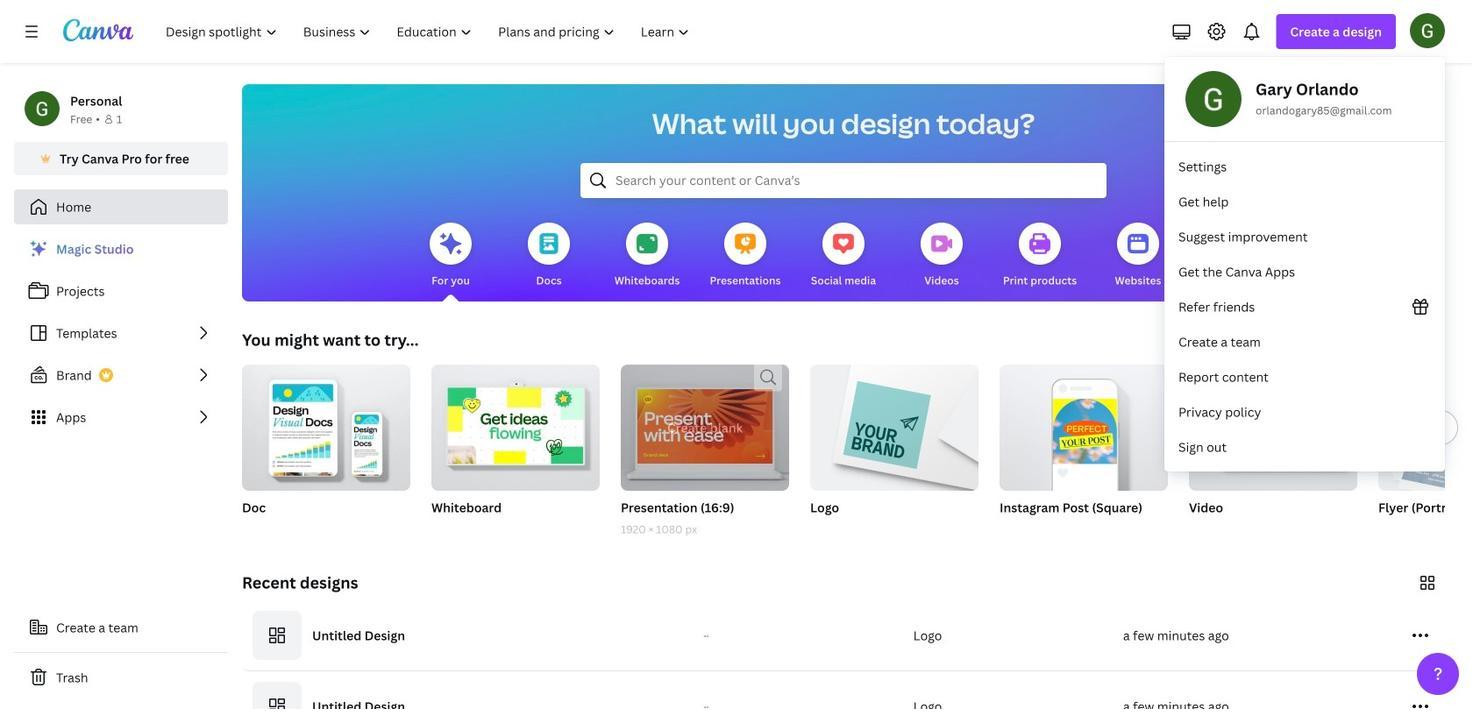 Task type: locate. For each thing, give the bounding box(es) containing it.
list
[[1165, 149, 1446, 465], [14, 232, 228, 435]]

None search field
[[581, 163, 1107, 198]]

top level navigation element
[[154, 14, 705, 49]]

group
[[242, 358, 411, 539], [242, 358, 411, 491], [811, 358, 979, 539], [811, 358, 979, 491], [1000, 358, 1168, 539], [1000, 358, 1168, 491], [432, 365, 600, 539], [621, 365, 790, 539], [621, 365, 790, 491], [1190, 365, 1358, 539], [1190, 365, 1358, 491], [1379, 365, 1474, 539], [1379, 365, 1474, 491]]

Search search field
[[616, 164, 1072, 197]]

menu
[[1165, 57, 1446, 472]]

1 horizontal spatial list
[[1165, 149, 1446, 465]]



Task type: describe. For each thing, give the bounding box(es) containing it.
0 horizontal spatial list
[[14, 232, 228, 435]]

gary orlando image
[[1411, 13, 1446, 48]]



Task type: vqa. For each thing, say whether or not it's contained in the screenshot.
Top level navigation element
yes



